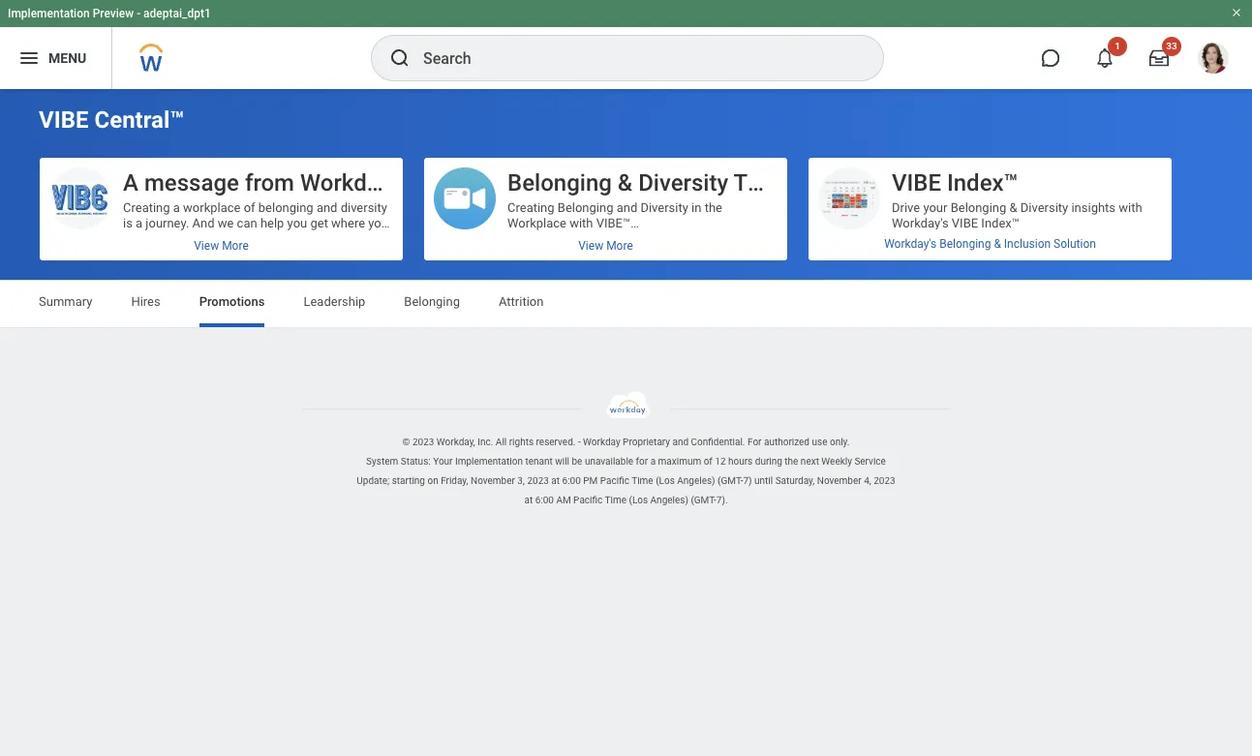 Task type: describe. For each thing, give the bounding box(es) containing it.
Search Workday  search field
[[423, 37, 844, 79]]

belonging & diversity thought leadership
[[508, 170, 942, 197]]

7).
[[717, 495, 728, 506]]

path
[[645, 340, 671, 354]]

uniting at workday for social justice we're taking action to examine our practices and accelerate progress in our company. learn how we're working together to create systemic change both within workday and externally.
[[508, 464, 769, 540]]

next
[[801, 456, 820, 467]]

accelerate
[[532, 495, 590, 509]]

vibe for vibe central™
[[39, 107, 89, 134]]

to right path
[[674, 340, 685, 354]]

1 vertical spatial pacific
[[574, 495, 603, 506]]

3,
[[518, 476, 525, 486]]

- inside © 2023 workday, inc. all rights reserved. - workday proprietary and confidential. for authorized use only. system status: your implementation tenant will be unavailable for a maximum of 12 hours during the next weekly service update; starting on friday, november 3, 2023 at 6:00 pm pacific time (los angeles) (gmt-7) until saturday, november 4, 2023 at 6:00 am pacific time (los angeles) (gmt-7).
[[578, 437, 581, 448]]

vibe index™
[[892, 170, 1019, 197]]

starting
[[392, 476, 425, 486]]

belonging inside creating belonging and diversity in the workplace with vibe™
[[558, 201, 614, 215]]

hours
[[729, 456, 753, 467]]

workday inside © 2023 workday, inc. all rights reserved. - workday proprietary and confidential. for authorized use only. system status: your implementation tenant will be unavailable for a maximum of 12 hours during the next weekly service update; starting on friday, november 3, 2023 at 6:00 pm pacific time (los angeles) (gmt-7) until saturday, november 4, 2023 at 6:00 am pacific time (los angeles) (gmt-7).
[[583, 437, 621, 448]]

attrition
[[499, 295, 544, 309]]

for inside uniting at workday for social justice we're taking action to examine our practices and accelerate progress in our company. learn how we're working together to create systemic change both within workday and externally.
[[616, 464, 632, 478]]

33
[[1167, 41, 1178, 51]]

1 horizontal spatial (gmt-
[[718, 476, 744, 486]]

notifications large image
[[1096, 48, 1115, 68]]

taking
[[541, 479, 576, 494]]

vibe inside drive your belonging & diversity insights with workday's vibe index™
[[952, 216, 979, 231]]

change
[[508, 526, 549, 540]]

will
[[555, 456, 570, 467]]

index™ inside drive your belonging & diversity insights with workday's vibe index™
[[982, 216, 1020, 231]]

- inside menu banner
[[137, 7, 141, 20]]

rights
[[509, 437, 534, 448]]

friday,
[[441, 476, 469, 486]]

pm
[[584, 476, 598, 486]]

1 vertical spatial workday
[[564, 464, 613, 478]]

in inside creating belonging and diversity in the workplace with vibe™
[[692, 201, 702, 215]]

update;
[[357, 476, 390, 486]]

proprietary
[[623, 437, 671, 448]]

workday's belonging & inclusion solution link
[[809, 230, 1172, 259]]

footer containing © 2023 workday, inc. all rights reserved. - workday proprietary and confidential. for authorized use only. system status: your implementation tenant will be unavailable for a maximum of 12 hours during the next weekly service update; starting on friday, november 3, 2023 at 6:00 pm pacific time (los angeles) (gmt-7) until saturday, november 4, 2023 at 6:00 am pacific time (los angeles) (gmt-7).
[[0, 391, 1253, 511]]

33 button
[[1139, 37, 1182, 79]]

status:
[[401, 456, 431, 467]]

progress
[[593, 495, 642, 509]]

confidential.
[[691, 437, 746, 448]]

workday's inside drive your belonging & diversity insights with workday's vibe index™
[[892, 216, 949, 231]]

summary
[[39, 295, 92, 309]]

2 vertical spatial workday
[[617, 526, 666, 540]]

7)
[[744, 476, 752, 486]]

company.
[[680, 495, 734, 509]]

1 horizontal spatial 6:00
[[562, 476, 581, 486]]

belonging inside drive your belonging & diversity insights with workday's vibe index™
[[951, 201, 1007, 215]]

0 vertical spatial angeles)
[[678, 476, 716, 486]]

maximum
[[658, 456, 702, 467]]

saturday,
[[776, 476, 815, 486]]

1 horizontal spatial (los
[[656, 476, 675, 486]]

to left create
[[664, 510, 675, 525]]

relative
[[944, 247, 988, 262]]

am
[[557, 495, 571, 506]]

2 webinar from the top
[[546, 433, 592, 447]]

drive
[[892, 201, 921, 215]]

leadership inside tab list
[[304, 295, 366, 309]]

0 horizontal spatial 2023
[[413, 437, 434, 448]]

1 vertical spatial our
[[658, 495, 677, 509]]

0 vertical spatial index™
[[948, 170, 1019, 197]]

use
[[812, 437, 828, 448]]

tenant
[[526, 456, 553, 467]]

uniting
[[508, 464, 547, 478]]

during
[[756, 456, 783, 467]]

at down we're
[[525, 495, 533, 506]]

in inside uniting at workday for social justice we're taking action to examine our practices and accelerate progress in our company. learn how we're working together to create systemic change both within workday and externally.
[[645, 495, 655, 509]]

2 horizontal spatial 2023
[[874, 476, 896, 486]]

authorized
[[764, 437, 810, 448]]

together
[[554, 340, 604, 354]]

diversity inside drive your belonging & diversity insights with workday's vibe index™
[[1021, 201, 1069, 215]]

coming
[[508, 340, 551, 354]]

working
[[567, 510, 611, 525]]

hires
[[131, 295, 161, 309]]

the inside creating belonging and diversity in the workplace with vibe™
[[705, 201, 723, 215]]

measure
[[892, 247, 941, 262]]

notifications element
[[1208, 39, 1224, 54]]

solution
[[1054, 237, 1097, 251]]

your
[[433, 456, 453, 467]]

search image
[[389, 47, 412, 70]]

insights
[[1072, 201, 1116, 215]]

vibe central™
[[39, 107, 185, 134]]

menu banner
[[0, 0, 1253, 89]]

with inside drive your belonging & diversity insights with workday's vibe index™
[[1119, 201, 1143, 215]]

equality
[[688, 340, 733, 354]]

implementation preview -   adeptai_dpt1
[[8, 7, 211, 20]]

thought
[[734, 170, 821, 197]]

weekly
[[822, 456, 853, 467]]

workday's belonging & inclusion solution
[[885, 237, 1097, 251]]

justice
[[672, 464, 713, 478]]

efforts
[[1013, 263, 1051, 277]]

until
[[755, 476, 773, 486]]

for inside © 2023 workday, inc. all rights reserved. - workday proprietary and confidential. for authorized use only. system status: your implementation tenant will be unavailable for a maximum of 12 hours during the next weekly service update; starting on friday, november 3, 2023 at 6:00 pm pacific time (los angeles) (gmt-7) until saturday, november 4, 2023 at 6:00 am pacific time (los angeles) (gmt-7).
[[636, 456, 648, 467]]

& up creating belonging and diversity in the workplace with vibe™
[[618, 170, 633, 197]]

diversity up creating belonging and diversity in the workplace with vibe™
[[639, 170, 729, 197]]

vibe™
[[597, 216, 631, 231]]

practices
[[703, 479, 755, 494]]

workplace
[[508, 216, 567, 231]]

we're
[[534, 510, 563, 525]]

creating
[[508, 201, 555, 215]]



Task type: locate. For each thing, give the bounding box(es) containing it.
belonging down vibe index™
[[951, 201, 1007, 215]]

inclusion
[[1005, 237, 1051, 251]]

1 horizontal spatial in
[[692, 201, 702, 215]]

diversity inside the measure relative performance to focus belonging & diversity efforts
[[962, 263, 1010, 277]]

2 november from the left
[[818, 476, 862, 486]]

(los
[[656, 476, 675, 486], [629, 495, 648, 506]]

1 vertical spatial vibe
[[892, 170, 942, 197]]

adeptai_dpt1
[[143, 7, 211, 20]]

vibe up drive
[[892, 170, 942, 197]]

0 vertical spatial webinar
[[546, 309, 592, 324]]

on right the together on the top of the page
[[607, 340, 621, 354]]

in
[[692, 201, 702, 215], [645, 495, 655, 509]]

the
[[705, 201, 723, 215], [624, 340, 642, 354], [785, 456, 799, 467]]

the left path
[[624, 340, 642, 354]]

watch webinar up coming
[[508, 309, 592, 324]]

(los down maximum
[[656, 476, 675, 486]]

time down action
[[605, 495, 627, 506]]

diversity up inclusion
[[1021, 201, 1069, 215]]

(los up "together"
[[629, 495, 648, 506]]

2 watch from the top
[[508, 433, 543, 447]]

implementation
[[8, 7, 90, 20], [455, 456, 523, 467]]

belonging down your
[[940, 237, 992, 251]]

close environment banner image
[[1232, 7, 1243, 18]]

1 vertical spatial in
[[645, 495, 655, 509]]

and down create
[[669, 526, 690, 540]]

unavailable
[[585, 456, 634, 467]]

0 vertical spatial the
[[705, 201, 723, 215]]

system
[[366, 456, 398, 467]]

your
[[924, 201, 948, 215]]

angeles) down examine
[[651, 495, 689, 506]]

the left next
[[785, 456, 799, 467]]

0 vertical spatial our
[[682, 479, 700, 494]]

workday
[[583, 437, 621, 448], [564, 464, 613, 478], [617, 526, 666, 540]]

implementation inside menu banner
[[8, 7, 90, 20]]

1 horizontal spatial for
[[636, 456, 648, 467]]

belonging
[[508, 170, 612, 197], [558, 201, 614, 215], [951, 201, 1007, 215], [940, 237, 992, 251], [892, 263, 948, 277], [404, 295, 460, 309]]

pacific down unavailable at the bottom of the page
[[601, 476, 630, 486]]

action
[[579, 479, 614, 494]]

to left the focus
[[1068, 247, 1079, 262]]

© 2023 workday, inc. all rights reserved. - workday proprietary and confidential. for authorized use only. system status: your implementation tenant will be unavailable for a maximum of 12 hours during the next weekly service update; starting on friday, november 3, 2023 at 6:00 pm pacific time (los angeles) (gmt-7) until saturday, november 4, 2023 at 6:00 am pacific time (los angeles) (gmt-7).
[[357, 437, 896, 506]]

6:00 up we're
[[535, 495, 554, 506]]

november down weekly at the bottom right
[[818, 476, 862, 486]]

with left vibe™ on the top
[[570, 216, 593, 231]]

and up vibe™ on the top
[[617, 201, 638, 215]]

a
[[651, 456, 656, 467]]

1 vertical spatial the
[[624, 340, 642, 354]]

examine
[[631, 479, 679, 494]]

2023 right ©
[[413, 437, 434, 448]]

november left "3,"
[[471, 476, 515, 486]]

0 vertical spatial implementation
[[8, 7, 90, 20]]

0 horizontal spatial with
[[570, 216, 593, 231]]

1 vertical spatial (gmt-
[[691, 495, 717, 506]]

1 vertical spatial angeles)
[[651, 495, 689, 506]]

0 horizontal spatial -
[[137, 7, 141, 20]]

diversity down relative
[[962, 263, 1010, 277]]

1 vertical spatial leadership
[[304, 295, 366, 309]]

0 vertical spatial workday
[[583, 437, 621, 448]]

tab list containing summary
[[19, 281, 1233, 328]]

only.
[[830, 437, 850, 448]]

implementation up menu dropdown button
[[8, 7, 90, 20]]

diversity inside creating belonging and diversity in the workplace with vibe™
[[641, 201, 689, 215]]

1 webinar from the top
[[546, 309, 592, 324]]

be
[[572, 456, 583, 467]]

1 vertical spatial -
[[578, 437, 581, 448]]

0 horizontal spatial for
[[616, 464, 632, 478]]

1 vertical spatial workday's
[[885, 237, 937, 251]]

workday down "together"
[[617, 526, 666, 540]]

reserved.
[[536, 437, 576, 448]]

belonging left attrition
[[404, 295, 460, 309]]

and inside creating belonging and diversity in the workplace with vibe™
[[617, 201, 638, 215]]

6:00 left pm
[[562, 476, 581, 486]]

belonging down measure at the top right of page
[[892, 263, 948, 277]]

our
[[682, 479, 700, 494], [658, 495, 677, 509]]

performance
[[992, 247, 1064, 262]]

(gmt- up '7).'
[[718, 476, 744, 486]]

watch up coming
[[508, 309, 543, 324]]

1 horizontal spatial -
[[578, 437, 581, 448]]

2 vertical spatial the
[[785, 456, 799, 467]]

2023 right 4,
[[874, 476, 896, 486]]

november
[[471, 476, 515, 486], [818, 476, 862, 486]]

1
[[1115, 41, 1121, 51]]

vibe
[[39, 107, 89, 134], [892, 170, 942, 197], [952, 216, 979, 231]]

watch right all
[[508, 433, 543, 447]]

4,
[[864, 476, 872, 486]]

preview
[[93, 7, 134, 20]]

1 horizontal spatial vibe
[[892, 170, 942, 197]]

watch webinar up the tenant
[[508, 433, 592, 447]]

0 horizontal spatial our
[[658, 495, 677, 509]]

0 horizontal spatial vibe
[[39, 107, 89, 134]]

on
[[607, 340, 621, 354], [428, 476, 439, 486]]

with right insights
[[1119, 201, 1143, 215]]

1 horizontal spatial the
[[705, 201, 723, 215]]

footer
[[0, 391, 1253, 511]]

menu
[[48, 50, 86, 66]]

index™
[[948, 170, 1019, 197], [982, 216, 1020, 231]]

1 vertical spatial index™
[[982, 216, 1020, 231]]

and inside © 2023 workday, inc. all rights reserved. - workday proprietary and confidential. for authorized use only. system status: your implementation tenant will be unavailable for a maximum of 12 hours during the next weekly service update; starting on friday, november 3, 2023 at 6:00 pm pacific time (los angeles) (gmt-7) until saturday, november 4, 2023 at 6:00 am pacific time (los angeles) (gmt-7).
[[673, 437, 689, 448]]

belonging up creating
[[508, 170, 612, 197]]

0 horizontal spatial november
[[471, 476, 515, 486]]

the down "belonging & diversity thought leadership"
[[705, 201, 723, 215]]

1 vertical spatial implementation
[[455, 456, 523, 467]]

in down "belonging & diversity thought leadership"
[[692, 201, 702, 215]]

0 vertical spatial leadership
[[827, 170, 942, 197]]

0 vertical spatial time
[[632, 476, 654, 486]]

justify image
[[17, 47, 41, 70]]

diversity down "belonging & diversity thought leadership"
[[641, 201, 689, 215]]

watch
[[508, 309, 543, 324], [508, 433, 543, 447]]

diversity
[[639, 170, 729, 197], [641, 201, 689, 215], [1021, 201, 1069, 215], [962, 263, 1010, 277]]

for
[[748, 437, 762, 448]]

at inside uniting at workday for social justice we're taking action to examine our practices and accelerate progress in our company. learn how we're working together to create systemic change both within workday and externally.
[[550, 464, 561, 478]]

time down 'a'
[[632, 476, 654, 486]]

& up inclusion
[[1010, 201, 1018, 215]]

our down justice
[[682, 479, 700, 494]]

1 horizontal spatial november
[[818, 476, 862, 486]]

1 watch webinar from the top
[[508, 309, 592, 324]]

0 vertical spatial (gmt-
[[718, 476, 744, 486]]

2 watch webinar from the top
[[508, 433, 592, 447]]

0 vertical spatial -
[[137, 7, 141, 20]]

& left inclusion
[[995, 237, 1002, 251]]

& down relative
[[951, 263, 959, 277]]

2023 right "3,"
[[528, 476, 549, 486]]

0 vertical spatial watch webinar
[[508, 309, 592, 324]]

12
[[715, 456, 726, 467]]

menu button
[[0, 27, 112, 89]]

workday up action
[[564, 464, 613, 478]]

0 horizontal spatial the
[[624, 340, 642, 354]]

at down will
[[552, 476, 560, 486]]

1 vertical spatial 6:00
[[535, 495, 554, 506]]

1 horizontal spatial leadership
[[827, 170, 942, 197]]

systemic
[[716, 510, 767, 525]]

workday's
[[892, 216, 949, 231], [885, 237, 937, 251]]

to
[[1068, 247, 1079, 262], [674, 340, 685, 354], [617, 479, 628, 494], [664, 510, 675, 525]]

2 vertical spatial vibe
[[952, 216, 979, 231]]

we're
[[508, 479, 538, 494]]

drive your belonging & diversity insights with workday's vibe index™
[[892, 201, 1143, 231]]

pacific down action
[[574, 495, 603, 506]]

externally.
[[693, 526, 749, 540]]

measure relative performance to focus belonging & diversity efforts
[[892, 247, 1116, 277]]

2023
[[413, 437, 434, 448], [528, 476, 549, 486], [874, 476, 896, 486]]

vibe up relative
[[952, 216, 979, 231]]

1 vertical spatial webinar
[[546, 433, 592, 447]]

1 vertical spatial time
[[605, 495, 627, 506]]

& inside drive your belonging & diversity insights with workday's vibe index™
[[1010, 201, 1018, 215]]

pacific
[[601, 476, 630, 486], [574, 495, 603, 506]]

workday,
[[437, 437, 476, 448]]

index™ up drive your belonging & diversity insights with workday's vibe index™
[[948, 170, 1019, 197]]

0 vertical spatial watch
[[508, 309, 543, 324]]

our down examine
[[658, 495, 677, 509]]

0 vertical spatial 6:00
[[562, 476, 581, 486]]

-
[[137, 7, 141, 20], [578, 437, 581, 448]]

implementation inside © 2023 workday, inc. all rights reserved. - workday proprietary and confidential. for authorized use only. system status: your implementation tenant will be unavailable for a maximum of 12 hours during the next weekly service update; starting on friday, november 3, 2023 at 6:00 pm pacific time (los angeles) (gmt-7) until saturday, november 4, 2023 at 6:00 am pacific time (los angeles) (gmt-7).
[[455, 456, 523, 467]]

both
[[552, 526, 577, 540]]

inbox large image
[[1150, 48, 1170, 68]]

main content
[[0, 89, 1253, 540]]

and up how
[[508, 495, 529, 509]]

0 horizontal spatial in
[[645, 495, 655, 509]]

1 horizontal spatial our
[[682, 479, 700, 494]]

for
[[636, 456, 648, 467], [616, 464, 632, 478]]

to inside the measure relative performance to focus belonging & diversity efforts
[[1068, 247, 1079, 262]]

the inside © 2023 workday, inc. all rights reserved. - workday proprietary and confidential. for authorized use only. system status: your implementation tenant will be unavailable for a maximum of 12 hours during the next weekly service update; starting on friday, november 3, 2023 at 6:00 pm pacific time (los angeles) (gmt-7) until saturday, november 4, 2023 at 6:00 am pacific time (los angeles) (gmt-7).
[[785, 456, 799, 467]]

how
[[508, 510, 531, 525]]

for left 'a'
[[636, 456, 648, 467]]

profile logan mcneil image
[[1199, 43, 1230, 78]]

0 vertical spatial on
[[607, 340, 621, 354]]

1 watch from the top
[[508, 309, 543, 324]]

0 horizontal spatial time
[[605, 495, 627, 506]]

workday up unavailable at the bottom of the page
[[583, 437, 621, 448]]

0 horizontal spatial leadership
[[304, 295, 366, 309]]

belonging inside the measure relative performance to focus belonging & diversity efforts
[[892, 263, 948, 277]]

focus
[[1082, 247, 1116, 262]]

vibe for vibe index™
[[892, 170, 942, 197]]

for left social
[[616, 464, 632, 478]]

all
[[496, 437, 507, 448]]

1 horizontal spatial implementation
[[455, 456, 523, 467]]

coming together on the path to equality
[[508, 340, 733, 354]]

0 horizontal spatial (los
[[629, 495, 648, 506]]

on inside © 2023 workday, inc. all rights reserved. - workday proprietary and confidential. for authorized use only. system status: your implementation tenant will be unavailable for a maximum of 12 hours during the next weekly service update; starting on friday, november 3, 2023 at 6:00 pm pacific time (los angeles) (gmt-7) until saturday, november 4, 2023 at 6:00 am pacific time (los angeles) (gmt-7).
[[428, 476, 439, 486]]

inc.
[[478, 437, 494, 448]]

0 vertical spatial in
[[692, 201, 702, 215]]

at
[[550, 464, 561, 478], [552, 476, 560, 486], [525, 495, 533, 506]]

at up taking
[[550, 464, 561, 478]]

1 horizontal spatial with
[[1119, 201, 1143, 215]]

on left friday, at the left
[[428, 476, 439, 486]]

1 button
[[1084, 37, 1128, 79]]

0 horizontal spatial implementation
[[8, 7, 90, 20]]

1 vertical spatial on
[[428, 476, 439, 486]]

1 horizontal spatial on
[[607, 340, 621, 354]]

webinar up the together on the top of the page
[[546, 309, 592, 324]]

0 vertical spatial pacific
[[601, 476, 630, 486]]

1 november from the left
[[471, 476, 515, 486]]

main content containing vibe central™
[[0, 89, 1253, 540]]

0 vertical spatial vibe
[[39, 107, 89, 134]]

©
[[403, 437, 410, 448]]

index™ up workday's belonging & inclusion solution
[[982, 216, 1020, 231]]

webinar up will
[[546, 433, 592, 447]]

0 horizontal spatial 6:00
[[535, 495, 554, 506]]

of
[[704, 456, 713, 467]]

0 vertical spatial (los
[[656, 476, 675, 486]]

creating belonging and diversity in the workplace with vibe™
[[508, 201, 723, 231]]

(gmt- up create
[[691, 495, 717, 506]]

2 horizontal spatial the
[[785, 456, 799, 467]]

belonging up vibe™ on the top
[[558, 201, 614, 215]]

& inside the measure relative performance to focus belonging & diversity efforts
[[951, 263, 959, 277]]

0 horizontal spatial (gmt-
[[691, 495, 717, 506]]

1 horizontal spatial time
[[632, 476, 654, 486]]

0 horizontal spatial on
[[428, 476, 439, 486]]

1 horizontal spatial 2023
[[528, 476, 549, 486]]

promotions
[[199, 295, 265, 309]]

tab list
[[19, 281, 1233, 328]]

- right preview
[[137, 7, 141, 20]]

&
[[618, 170, 633, 197], [1010, 201, 1018, 215], [995, 237, 1002, 251], [951, 263, 959, 277]]

together
[[614, 510, 661, 525]]

vibe down menu
[[39, 107, 89, 134]]

in down examine
[[645, 495, 655, 509]]

create
[[678, 510, 713, 525]]

angeles) down of
[[678, 476, 716, 486]]

with inside creating belonging and diversity in the workplace with vibe™
[[570, 216, 593, 231]]

1 vertical spatial (los
[[629, 495, 648, 506]]

2 horizontal spatial vibe
[[952, 216, 979, 231]]

- up be
[[578, 437, 581, 448]]

learn
[[737, 495, 769, 509]]

0 vertical spatial workday's
[[892, 216, 949, 231]]

central™
[[94, 107, 185, 134]]

implementation down inc.
[[455, 456, 523, 467]]

1 vertical spatial watch webinar
[[508, 433, 592, 447]]

6:00
[[562, 476, 581, 486], [535, 495, 554, 506]]

1 vertical spatial watch
[[508, 433, 543, 447]]

to up progress
[[617, 479, 628, 494]]

within
[[580, 526, 614, 540]]

and up maximum
[[673, 437, 689, 448]]



Task type: vqa. For each thing, say whether or not it's contained in the screenshot.
Measure Relative Performance to Focus Belonging & Diversity Efforts
yes



